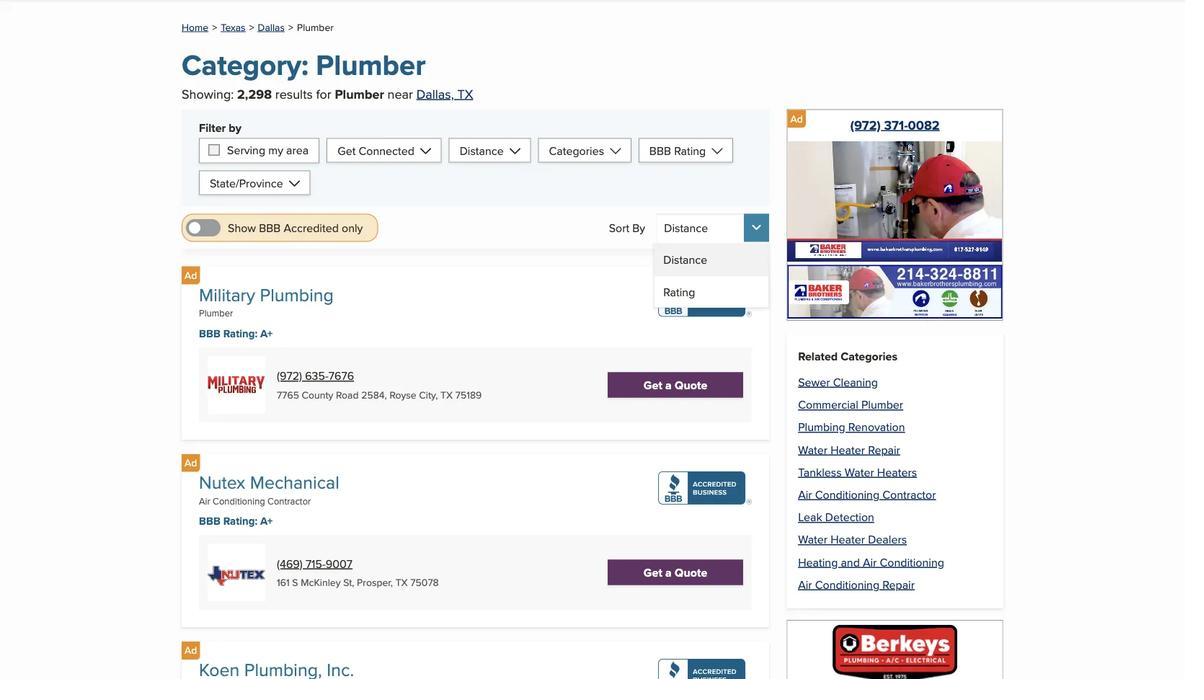 Task type: locate. For each thing, give the bounding box(es) containing it.
quote for plumbing
[[675, 376, 708, 393]]

1 horizontal spatial tx
[[441, 388, 453, 402]]

1 vertical spatial a+
[[260, 514, 273, 530]]

0 vertical spatial rating
[[675, 142, 706, 159]]

get inside filter by element
[[338, 142, 356, 159]]

0 horizontal spatial (972)
[[277, 368, 302, 384]]

1 vertical spatial tx
[[441, 388, 453, 402]]

conditioning
[[816, 486, 880, 503], [213, 494, 265, 508], [880, 554, 945, 570], [816, 576, 880, 593]]

1 a+ from the top
[[260, 326, 273, 342]]

sewer cleaning commercial plumber plumbing renovation water heater repair tankless water heaters air conditioning contractor leak detection water heater dealers heating and air conditioning air conditioning repair
[[799, 374, 945, 593]]

161
[[277, 575, 290, 590]]

tx inside category: plumber showing: 2,298 results for plumber near dallas, tx
[[458, 85, 473, 103]]

contractor down heaters on the right of the page
[[883, 486, 937, 503]]

1 vertical spatial quote
[[675, 564, 708, 581]]

heater down plumbing renovation link
[[831, 441, 866, 458]]

a+ down "nutex mechanical" link
[[260, 514, 273, 530]]

tx inside (469) 715-9007 161 s mckinley st , prosper, tx 75078
[[396, 575, 408, 590]]

2 vertical spatial distance
[[664, 252, 708, 268]]

home
[[182, 20, 209, 34]]

0 vertical spatial get a quote link
[[608, 372, 744, 398]]

2 rating: from the top
[[223, 514, 258, 530]]

rating option
[[655, 275, 769, 307]]

baker brothers plumbing, air & electric image
[[788, 265, 1003, 319]]

1 vertical spatial a
[[666, 564, 672, 581]]

a
[[666, 376, 672, 393], [666, 564, 672, 581]]

0 vertical spatial get a quote
[[644, 376, 708, 393]]

tx left 75078
[[396, 575, 408, 590]]

(972)
[[851, 115, 881, 134], [277, 368, 302, 384]]

texas
[[221, 20, 246, 34]]

related
[[799, 348, 838, 365]]

1 horizontal spatial contractor
[[883, 486, 937, 503]]

a for military plumbing
[[666, 376, 672, 393]]

water heater repair link
[[799, 441, 901, 458]]

tx for plumber
[[458, 85, 473, 103]]

rating: down military
[[223, 326, 258, 342]]

1 vertical spatial accredited business image
[[659, 472, 752, 505]]

1 horizontal spatial plumbing
[[799, 419, 846, 435]]

rating:
[[223, 326, 258, 342], [223, 514, 258, 530]]

get a quote
[[644, 376, 708, 393], [644, 564, 708, 581]]

1 vertical spatial rating
[[664, 283, 696, 300]]

(972) 635-7676 link
[[277, 368, 354, 384]]

(972) up 7765
[[277, 368, 302, 384]]

, left prosper,
[[352, 575, 355, 590]]

accredited business image
[[659, 284, 752, 317], [659, 472, 752, 505], [659, 659, 752, 679]]

0 horizontal spatial ,
[[352, 575, 355, 590]]

0 vertical spatial plumbing
[[260, 282, 334, 307]]

get for mechanical
[[644, 564, 663, 581]]

2584
[[361, 388, 385, 402]]

ad link
[[788, 110, 806, 128], [182, 267, 200, 285], [182, 454, 200, 472], [182, 642, 200, 660]]

quote
[[675, 376, 708, 393], [675, 564, 708, 581]]

1 vertical spatial heater
[[831, 531, 866, 548]]

0 horizontal spatial categories
[[549, 142, 605, 159]]

0 vertical spatial tx
[[458, 85, 473, 103]]

categories
[[549, 142, 605, 159], [841, 348, 898, 365]]

distance up distance "option"
[[664, 220, 709, 236]]

air
[[799, 486, 813, 503], [199, 494, 210, 508], [863, 554, 877, 570], [799, 576, 813, 593]]

plumber inside sewer cleaning commercial plumber plumbing renovation water heater repair tankless water heaters air conditioning contractor leak detection water heater dealers heating and air conditioning air conditioning repair
[[862, 396, 904, 413]]

plumbing down commercial
[[799, 419, 846, 435]]

1 a from the top
[[666, 376, 672, 393]]

contractor
[[883, 486, 937, 503], [268, 494, 311, 508]]

, inside (972) 635-7676 7765 county road 2584 , royse city, tx 75189
[[385, 388, 387, 402]]

a+ down military plumbing link
[[260, 326, 273, 342]]

tx inside (972) 635-7676 7765 county road 2584 , royse city, tx 75189
[[441, 388, 453, 402]]

get a quote for nutex mechanical
[[644, 564, 708, 581]]

a for nutex mechanical
[[666, 564, 672, 581]]

results
[[275, 85, 313, 103]]

1 vertical spatial ,
[[352, 575, 355, 590]]

related categories
[[799, 348, 898, 365]]

1 get a quote link from the top
[[608, 372, 744, 398]]

ad
[[791, 111, 803, 126], [185, 268, 197, 283], [185, 456, 197, 470], [185, 643, 197, 658]]

conditioning inside "nutex mechanical air conditioning contractor bbb rating: a+"
[[213, 494, 265, 508]]

1 vertical spatial (972)
[[277, 368, 302, 384]]

0 vertical spatial distance
[[460, 142, 504, 159]]

0 vertical spatial a+
[[260, 326, 273, 342]]

repair down heating and air conditioning link
[[883, 576, 915, 593]]

,
[[385, 388, 387, 402], [352, 575, 355, 590]]

plumbing inside military plumbing plumber bbb rating: a+
[[260, 282, 334, 307]]

0 vertical spatial get
[[338, 142, 356, 159]]

0 vertical spatial water
[[799, 441, 828, 458]]

sort by list box
[[654, 244, 770, 308]]

, left royse
[[385, 388, 387, 402]]

, inside (469) 715-9007 161 s mckinley st , prosper, tx 75078
[[352, 575, 355, 590]]

distance inside sort by button
[[664, 220, 709, 236]]

rating
[[675, 142, 706, 159], [664, 283, 696, 300]]

contractor up "(469)"
[[268, 494, 311, 508]]

bbb
[[650, 142, 672, 159], [259, 220, 281, 236], [199, 326, 221, 342], [199, 514, 221, 530]]

repair down renovation
[[869, 441, 901, 458]]

7676
[[329, 368, 354, 384]]

1 vertical spatial get a quote link
[[608, 560, 744, 585]]

0 vertical spatial accredited business image
[[659, 284, 752, 317]]

distance inside "option"
[[664, 252, 708, 268]]

st
[[343, 575, 352, 590]]

2,298
[[237, 85, 272, 104]]

1 rating: from the top
[[223, 326, 258, 342]]

0 vertical spatial quote
[[675, 376, 708, 393]]

show
[[228, 220, 256, 236]]

get a quote link for military plumbing
[[608, 372, 744, 398]]

1 vertical spatial distance
[[664, 220, 709, 236]]

get a quote for military plumbing
[[644, 376, 708, 393]]

get
[[338, 142, 356, 159], [644, 376, 663, 393], [644, 564, 663, 581]]

(469)
[[277, 555, 303, 572]]

tankless
[[799, 464, 842, 480]]

tx
[[458, 85, 473, 103], [441, 388, 453, 402], [396, 575, 408, 590]]

filter by
[[199, 119, 242, 136]]

1 accredited business image from the top
[[659, 284, 752, 317]]

air inside "nutex mechanical air conditioning contractor bbb rating: a+"
[[199, 494, 210, 508]]

0 vertical spatial rating:
[[223, 326, 258, 342]]

distance option
[[655, 244, 769, 275]]

0 vertical spatial heater
[[831, 441, 866, 458]]

rating: down nutex
[[223, 514, 258, 530]]

0 vertical spatial (972)
[[851, 115, 881, 134]]

tx right city,
[[441, 388, 453, 402]]

water heater dealers link
[[799, 531, 907, 548]]

2 a+ from the top
[[260, 514, 273, 530]]

2 vertical spatial get
[[644, 564, 663, 581]]

quote for mechanical
[[675, 564, 708, 581]]

0 horizontal spatial tx
[[396, 575, 408, 590]]

by
[[633, 220, 646, 236]]

(972) inside (972) 635-7676 7765 county road 2584 , royse city, tx 75189
[[277, 368, 302, 384]]

get a quote link
[[608, 372, 744, 398], [608, 560, 744, 585]]

connected
[[359, 142, 415, 159]]

for
[[316, 85, 332, 103]]

0 vertical spatial ,
[[385, 388, 387, 402]]

1 vertical spatial plumbing
[[799, 419, 846, 435]]

2 vertical spatial tx
[[396, 575, 408, 590]]

near
[[388, 85, 413, 103]]

2 vertical spatial accredited business image
[[659, 659, 752, 679]]

filter
[[199, 119, 226, 136]]

heater down detection at right
[[831, 531, 866, 548]]

county
[[302, 388, 334, 402]]

1 vertical spatial get
[[644, 376, 663, 393]]

1 vertical spatial categories
[[841, 348, 898, 365]]

0 vertical spatial a
[[666, 376, 672, 393]]

leak detection link
[[799, 509, 875, 525]]

1 horizontal spatial ,
[[385, 388, 387, 402]]

tx right the 'dallas,'
[[458, 85, 473, 103]]

2 quote from the top
[[675, 564, 708, 581]]

water down leak
[[799, 531, 828, 548]]

royse
[[390, 388, 417, 402]]

get connected
[[338, 142, 415, 159]]

1 horizontal spatial (972)
[[851, 115, 881, 134]]

(972) left 371-
[[851, 115, 881, 134]]

(469) 715-9007 link
[[277, 555, 353, 572]]

water up tankless
[[799, 441, 828, 458]]

0 horizontal spatial contractor
[[268, 494, 311, 508]]

1 quote from the top
[[675, 376, 708, 393]]

plumbing down show bbb accredited only
[[260, 282, 334, 307]]

2 get a quote link from the top
[[608, 560, 744, 585]]

distance down dallas, tx link
[[460, 142, 504, 159]]

water up air conditioning contractor "link"
[[845, 464, 875, 480]]

0 horizontal spatial plumbing
[[260, 282, 334, 307]]

distance up rating option
[[664, 252, 708, 268]]

bbb inside military plumbing plumber bbb rating: a+
[[199, 326, 221, 342]]

state/province
[[210, 175, 283, 191]]

0 vertical spatial categories
[[549, 142, 605, 159]]

sewer
[[799, 374, 831, 390]]

dallas, tx link
[[417, 85, 473, 103]]

(972) 371-0082
[[851, 115, 940, 134]]

get for plumbing
[[644, 376, 663, 393]]

(972) for (972) 371-0082
[[851, 115, 881, 134]]

prosper,
[[357, 575, 393, 590]]

road
[[336, 388, 359, 402]]

renovation
[[849, 419, 906, 435]]

heating and air conditioning link
[[799, 554, 945, 570]]

2 horizontal spatial tx
[[458, 85, 473, 103]]

filter by element
[[182, 109, 770, 207]]

a+
[[260, 326, 273, 342], [260, 514, 273, 530]]

1 heater from the top
[[831, 441, 866, 458]]

2 accredited business image from the top
[[659, 472, 752, 505]]

, for mechanical
[[352, 575, 355, 590]]

nutex mechanical link
[[199, 470, 340, 495]]

nutex
[[199, 470, 245, 495]]

repair
[[869, 441, 901, 458], [883, 576, 915, 593]]

2 get a quote from the top
[[644, 564, 708, 581]]

heating
[[799, 554, 838, 570]]

2 a from the top
[[666, 564, 672, 581]]

1 get a quote from the top
[[644, 376, 708, 393]]

plumbing
[[260, 282, 334, 307], [799, 419, 846, 435]]

1 vertical spatial get a quote
[[644, 564, 708, 581]]

1 vertical spatial rating:
[[223, 514, 258, 530]]



Task type: vqa. For each thing, say whether or not it's contained in the screenshot.
Heater
yes



Task type: describe. For each thing, give the bounding box(es) containing it.
leak
[[799, 509, 823, 525]]

75189
[[456, 388, 482, 402]]

showing:
[[182, 85, 234, 103]]

rating: inside military plumbing plumber bbb rating: a+
[[223, 326, 258, 342]]

mckinley
[[301, 575, 341, 590]]

bbb inside "nutex mechanical air conditioning contractor bbb rating: a+"
[[199, 514, 221, 530]]

berkeys air conditioning image
[[787, 620, 1004, 679]]

371-
[[885, 115, 909, 134]]

(469) 715-9007 161 s mckinley st , prosper, tx 75078
[[277, 555, 439, 590]]

distance inside filter by element
[[460, 142, 504, 159]]

0 vertical spatial repair
[[869, 441, 901, 458]]

and
[[841, 554, 860, 570]]

heaters
[[878, 464, 918, 480]]

contractor inside sewer cleaning commercial plumber plumbing renovation water heater repair tankless water heaters air conditioning contractor leak detection water heater dealers heating and air conditioning air conditioning repair
[[883, 486, 937, 503]]

distance for sort by list box
[[664, 252, 708, 268]]

texas link
[[221, 20, 246, 34]]

0082
[[909, 115, 940, 134]]

air conditioning contractor link
[[799, 486, 937, 503]]

nutex mechanical air conditioning contractor bbb rating: a+
[[199, 470, 340, 530]]

military plumbing plumber bbb rating: a+
[[199, 282, 334, 342]]

distance for sort by button
[[664, 220, 709, 236]]

commercial plumber link
[[799, 396, 904, 413]]

75078
[[411, 575, 439, 590]]

bbb rating
[[650, 142, 706, 159]]

Sort By button
[[657, 214, 770, 242]]

detection
[[826, 509, 875, 525]]

commercial
[[799, 396, 859, 413]]

1 vertical spatial repair
[[883, 576, 915, 593]]

city,
[[419, 388, 438, 402]]

military
[[199, 282, 255, 307]]

s
[[292, 575, 298, 590]]

bbb inside filter by element
[[650, 142, 672, 159]]

get a quote link for nutex mechanical
[[608, 560, 744, 585]]

sewer cleaning link
[[799, 374, 879, 390]]

sort
[[609, 220, 630, 236]]

rating: inside "nutex mechanical air conditioning contractor bbb rating: a+"
[[223, 514, 258, 530]]

air conditioning repair link
[[799, 576, 915, 593]]

military plumbing link
[[199, 282, 334, 307]]

3 accredited business image from the top
[[659, 659, 752, 679]]

dallas,
[[417, 85, 454, 103]]

accredited business image for plumbing
[[659, 284, 752, 317]]

7765
[[277, 388, 299, 402]]

categories inside filter by element
[[549, 142, 605, 159]]

show bbb accredited only
[[228, 220, 363, 236]]

rating inside option
[[664, 283, 696, 300]]

dallas
[[258, 20, 285, 34]]

serving my area
[[227, 142, 309, 158]]

accredited
[[284, 220, 339, 236]]

2 heater from the top
[[831, 531, 866, 548]]

rating inside filter by element
[[675, 142, 706, 159]]

plumber inside military plumbing plumber bbb rating: a+
[[199, 307, 233, 320]]

mechanical
[[250, 470, 340, 495]]

(972) 635-7676 7765 county road 2584 , royse city, tx 75189
[[277, 368, 482, 402]]

my
[[268, 142, 283, 158]]

9007
[[326, 555, 353, 572]]

category:
[[182, 44, 309, 86]]

, for plumbing
[[385, 388, 387, 402]]

contractor inside "nutex mechanical air conditioning contractor bbb rating: a+"
[[268, 494, 311, 508]]

show bbb accredited only button
[[186, 218, 363, 238]]

635-
[[305, 368, 329, 384]]

tankless water heaters link
[[799, 464, 918, 480]]

a+ inside military plumbing plumber bbb rating: a+
[[260, 326, 273, 342]]

plumbing renovation link
[[799, 419, 906, 435]]

1 vertical spatial water
[[845, 464, 875, 480]]

home link
[[182, 20, 209, 34]]

plumbing inside sewer cleaning commercial plumber plumbing renovation water heater repair tankless water heaters air conditioning contractor leak detection water heater dealers heating and air conditioning air conditioning repair
[[799, 419, 846, 435]]

dealers
[[869, 531, 907, 548]]

2 vertical spatial water
[[799, 531, 828, 548]]

cleaning
[[834, 374, 879, 390]]

a+ inside "nutex mechanical air conditioning contractor bbb rating: a+"
[[260, 514, 273, 530]]

sort by
[[609, 220, 646, 236]]

area
[[286, 142, 309, 158]]

tx for 715-
[[396, 575, 408, 590]]

category: plumber showing: 2,298 results for plumber near dallas, tx
[[182, 44, 473, 104]]

(972) 371-0082 link
[[851, 115, 940, 134]]

(972) for (972) 635-7676 7765 county road 2584 , royse city, tx 75189
[[277, 368, 302, 384]]

715-
[[306, 555, 326, 572]]

by
[[229, 119, 242, 136]]

1 horizontal spatial categories
[[841, 348, 898, 365]]

accredited business image for mechanical
[[659, 472, 752, 505]]

serving
[[227, 142, 266, 158]]

bbb inside button
[[259, 220, 281, 236]]

dallas link
[[258, 20, 285, 34]]

only
[[342, 220, 363, 236]]



